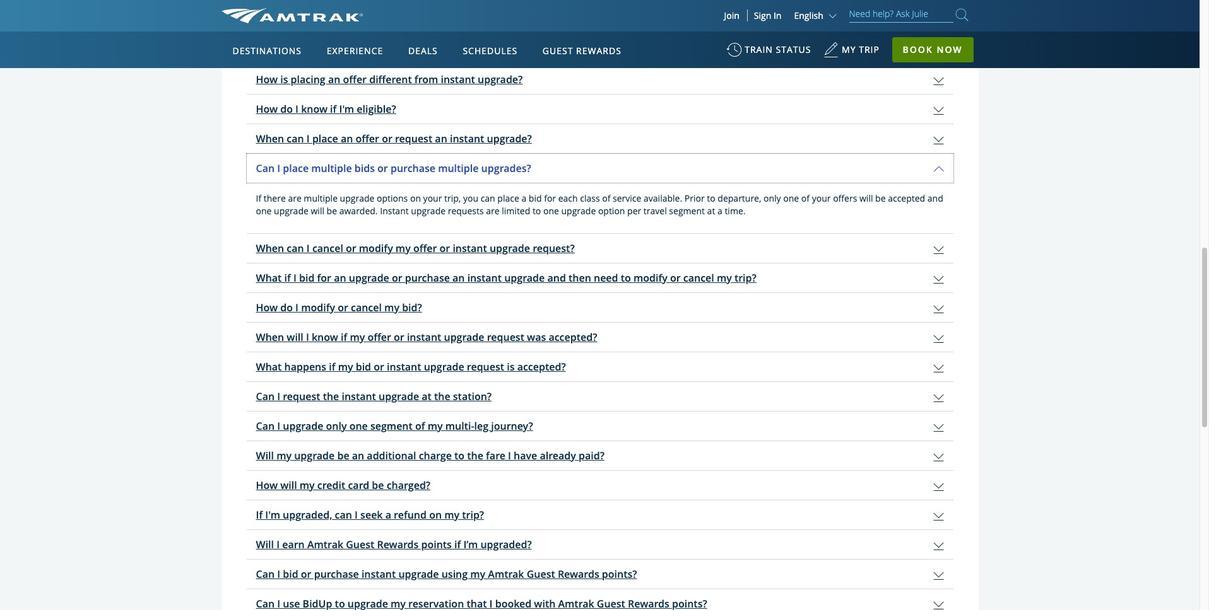 Task type: locate. For each thing, give the bounding box(es) containing it.
1 vertical spatial purchase
[[405, 271, 450, 285]]

a up limited
[[522, 192, 526, 204]]

can
[[287, 132, 304, 146], [481, 192, 495, 204], [287, 242, 304, 256], [335, 509, 352, 522]]

be up how will my credit card be charged?
[[337, 449, 349, 463]]

when will i know if my offer or instant upgrade request was accepted? button
[[246, 323, 953, 352]]

place down the how do i know if i'm eligible?
[[312, 132, 338, 146]]

offers
[[833, 192, 857, 204]]

1 horizontal spatial segment
[[669, 205, 705, 217]]

0 vertical spatial on
[[410, 192, 421, 204]]

can i upgrade only one segment of my multi-leg journey?
[[256, 420, 533, 434]]

1 vertical spatial if
[[256, 509, 263, 522]]

one
[[783, 192, 799, 204], [256, 205, 272, 217], [543, 205, 559, 217], [349, 420, 368, 434]]

2 vertical spatial guest
[[527, 568, 555, 582]]

can for can i request the instant upgrade at the station?
[[256, 390, 275, 404]]

0 vertical spatial only
[[764, 192, 781, 204]]

bid inside button
[[283, 568, 298, 582]]

of left offers
[[801, 192, 810, 204]]

upgrade inside button
[[490, 242, 530, 256]]

how inside 'button'
[[256, 102, 278, 116]]

per
[[627, 205, 641, 217]]

multiple up trip, at the top of the page
[[438, 161, 479, 175]]

1 horizontal spatial and
[[928, 192, 943, 204]]

option
[[598, 205, 625, 217]]

0 horizontal spatial your
[[423, 192, 442, 204]]

0 horizontal spatial modify
[[301, 301, 335, 315]]

1 vertical spatial a
[[718, 205, 722, 217]]

0 vertical spatial accepted?
[[549, 331, 597, 345]]

rewards inside 'can i bid or purchase instant upgrade using my amtrak guest rewards points?' button
[[558, 568, 599, 582]]

place inside if there are multiple upgrade options on your trip, you can place a bid for each class of service available. prior to departure, only one of your offers will be accepted and one upgrade will be awarded. instant upgrade requests are limited to one upgrade option per travel segment at a time.
[[498, 192, 519, 204]]

i'm
[[339, 102, 354, 116], [265, 509, 280, 522]]

0 vertical spatial cancel
[[312, 242, 343, 256]]

trip
[[859, 44, 880, 56]]

1 vertical spatial and
[[547, 271, 566, 285]]

1 vertical spatial amtrak
[[488, 568, 524, 582]]

multiple right the "there"
[[304, 192, 338, 204]]

2 vertical spatial place
[[498, 192, 519, 204]]

1 vertical spatial do
[[280, 301, 293, 315]]

if left upgraded,
[[256, 509, 263, 522]]

what inside what happens if my bid or instant upgrade request is accepted? button
[[256, 360, 282, 374]]

1 horizontal spatial place
[[312, 132, 338, 146]]

accepted? right 'was'
[[549, 331, 597, 345]]

0 vertical spatial for
[[544, 192, 556, 204]]

seek
[[360, 509, 383, 522]]

1 vertical spatial accepted?
[[517, 360, 566, 374]]

0 horizontal spatial the
[[323, 390, 339, 404]]

request up the station? on the bottom
[[467, 360, 504, 374]]

0 horizontal spatial a
[[385, 509, 391, 522]]

list
[[221, 13, 979, 46]]

3 can from the top
[[256, 420, 275, 434]]

amtrak right earn
[[307, 538, 343, 552]]

points?
[[602, 568, 637, 582]]

on right refund
[[429, 509, 442, 522]]

can inside button
[[287, 242, 304, 256]]

2 vertical spatial rewards
[[558, 568, 599, 582]]

i inside button
[[307, 242, 310, 256]]

a left time.
[[718, 205, 722, 217]]

1 vertical spatial upgrade?
[[487, 132, 532, 146]]

on inside button
[[429, 509, 442, 522]]

1 horizontal spatial modify
[[359, 242, 393, 256]]

amtrak inside button
[[488, 568, 524, 582]]

an down the 'when can i cancel or modify my offer or instant upgrade request?'
[[453, 271, 465, 285]]

know down 'how do i modify or cancel my bid?'
[[312, 331, 338, 345]]

only inside if there are multiple upgrade options on your trip, you can place a bid for each class of service available. prior to departure, only one of your offers will be accepted and one upgrade will be awarded. instant upgrade requests are limited to one upgrade option per travel segment at a time.
[[764, 192, 781, 204]]

banner
[[0, 0, 1200, 291]]

train
[[745, 44, 773, 56]]

rewards inside guest rewards popup button
[[576, 45, 622, 57]]

on inside if there are multiple upgrade options on your trip, you can place a bid for each class of service available. prior to departure, only one of your offers will be accepted and one upgrade will be awarded. instant upgrade requests are limited to one upgrade option per travel segment at a time.
[[410, 192, 421, 204]]

0 horizontal spatial for
[[317, 271, 331, 285]]

if inside if there are multiple upgrade options on your trip, you can place a bid for each class of service available. prior to departure, only one of your offers will be accepted and one upgrade will be awarded. instant upgrade requests are limited to one upgrade option per travel segment at a time.
[[256, 192, 261, 204]]

2 how from the top
[[256, 102, 278, 116]]

i'm left upgraded,
[[265, 509, 280, 522]]

rewards up how is placing an offer different from instant upgrade? button
[[576, 45, 622, 57]]

modify down "awarded. instant"
[[359, 242, 393, 256]]

accepted?
[[549, 331, 597, 345], [517, 360, 566, 374]]

how do i modify or cancel my bid?
[[256, 301, 422, 315]]

1 horizontal spatial only
[[764, 192, 781, 204]]

4 can from the top
[[256, 568, 275, 582]]

an inside button
[[352, 449, 364, 463]]

1 vertical spatial place
[[283, 161, 309, 175]]

rewards
[[576, 45, 622, 57], [377, 538, 419, 552], [558, 568, 599, 582]]

multiple inside if there are multiple upgrade options on your trip, you can place a bid for each class of service available. prior to departure, only one of your offers will be accepted and one upgrade will be awarded. instant upgrade requests are limited to one upgrade option per travel segment at a time.
[[304, 192, 338, 204]]

0 vertical spatial modify
[[359, 242, 393, 256]]

0 vertical spatial what
[[256, 271, 282, 285]]

rewards down refund
[[377, 538, 419, 552]]

leg
[[474, 420, 489, 434]]

0 horizontal spatial is
[[280, 73, 288, 86]]

the down happens
[[323, 390, 339, 404]]

upgrade options button
[[221, 13, 324, 46]]

instant inside button
[[453, 242, 487, 256]]

1 vertical spatial cancel
[[683, 271, 714, 285]]

know down placing
[[301, 102, 328, 116]]

guest up how is placing an offer different from instant upgrade? button
[[543, 45, 573, 57]]

on right "options"
[[410, 192, 421, 204]]

and
[[928, 192, 943, 204], [547, 271, 566, 285]]

Please enter your search item search field
[[849, 6, 953, 23]]

do for modify
[[280, 301, 293, 315]]

1 vertical spatial is
[[507, 360, 515, 374]]

0 horizontal spatial i'm
[[265, 509, 280, 522]]

1 horizontal spatial cancel
[[351, 301, 382, 315]]

2 horizontal spatial of
[[801, 192, 810, 204]]

1 how from the top
[[256, 73, 278, 86]]

one down the "there"
[[256, 205, 272, 217]]

to right charge
[[454, 449, 465, 463]]

if
[[330, 102, 337, 116], [284, 271, 291, 285], [341, 331, 347, 345], [329, 360, 335, 374], [454, 538, 461, 552]]

and right accepted
[[928, 192, 943, 204]]

at left time.
[[707, 205, 715, 217]]

2 vertical spatial a
[[385, 509, 391, 522]]

how for how do i modify or cancel my bid?
[[256, 301, 278, 315]]

2 what from the top
[[256, 360, 282, 374]]

0 horizontal spatial at
[[422, 390, 432, 404]]

0 vertical spatial segment
[[669, 205, 705, 217]]

2 will from the top
[[256, 538, 274, 552]]

your left trip, at the top of the page
[[423, 192, 442, 204]]

segment up the 'additional'
[[370, 420, 413, 434]]

3 when from the top
[[256, 331, 284, 345]]

0 horizontal spatial segment
[[370, 420, 413, 434]]

sign in button
[[754, 9, 782, 21]]

0 vertical spatial guest
[[543, 45, 573, 57]]

1 what from the top
[[256, 271, 282, 285]]

1 vertical spatial at
[[422, 390, 432, 404]]

of up option
[[602, 192, 611, 204]]

2 do from the top
[[280, 301, 293, 315]]

2 horizontal spatial a
[[718, 205, 722, 217]]

2 horizontal spatial place
[[498, 192, 519, 204]]

guest inside button
[[527, 568, 555, 582]]

amtrak inside button
[[307, 538, 343, 552]]

limited
[[502, 205, 530, 217]]

will up upgraded,
[[280, 479, 297, 493]]

accepted? inside when will i know if my offer or instant upgrade request was accepted? button
[[549, 331, 597, 345]]

place inside button
[[312, 132, 338, 146]]

upgrade down request?
[[504, 271, 545, 285]]

do inside 'button'
[[280, 102, 293, 116]]

modify up happens
[[301, 301, 335, 315]]

2 horizontal spatial the
[[467, 449, 483, 463]]

0 vertical spatial i'm
[[339, 102, 354, 116]]

0 vertical spatial and
[[928, 192, 943, 204]]

1 horizontal spatial the
[[434, 390, 450, 404]]

1 your from the left
[[423, 192, 442, 204]]

only right 'departure,'
[[764, 192, 781, 204]]

offer inside button
[[413, 242, 437, 256]]

will inside button
[[256, 538, 274, 552]]

happens
[[284, 360, 326, 374]]

0 horizontal spatial place
[[283, 161, 309, 175]]

1 vertical spatial what
[[256, 360, 282, 374]]

0 horizontal spatial and
[[547, 271, 566, 285]]

1 horizontal spatial your
[[812, 192, 831, 204]]

your left offers
[[812, 192, 831, 204]]

i
[[295, 102, 298, 116], [307, 132, 310, 146], [277, 161, 280, 175], [307, 242, 310, 256], [293, 271, 297, 285], [295, 301, 298, 315], [306, 331, 309, 345], [277, 390, 280, 404], [277, 420, 280, 434], [508, 449, 511, 463], [355, 509, 358, 522], [277, 538, 280, 552], [277, 568, 280, 582]]

what for what if i bid for an upgrade or purchase an instant upgrade and then need to modify or cancel my trip?
[[256, 271, 282, 285]]

0 vertical spatial rewards
[[576, 45, 622, 57]]

instant inside button
[[362, 568, 396, 582]]

upgrade up 'how do i modify or cancel my bid?'
[[349, 271, 389, 285]]

a right seek
[[385, 509, 391, 522]]

bid up limited
[[529, 192, 542, 204]]

an down the how do i know if i'm eligible?
[[341, 132, 353, 146]]

of inside can i upgrade only one segment of my multi-leg journey? button
[[415, 420, 425, 434]]

know inside 'button'
[[301, 102, 328, 116]]

will
[[256, 449, 274, 463], [256, 538, 274, 552]]

1 vertical spatial on
[[429, 509, 442, 522]]

guest down "upgraded?"
[[527, 568, 555, 582]]

multiple
[[311, 161, 352, 175], [438, 161, 479, 175], [304, 192, 338, 204]]

and inside button
[[547, 271, 566, 285]]

modify
[[359, 242, 393, 256], [634, 271, 668, 285], [301, 301, 335, 315]]

when
[[256, 132, 284, 146], [256, 242, 284, 256], [256, 331, 284, 345]]

0 horizontal spatial trip?
[[462, 509, 484, 522]]

the
[[323, 390, 339, 404], [434, 390, 450, 404], [467, 449, 483, 463]]

0 horizontal spatial on
[[410, 192, 421, 204]]

train status link
[[726, 38, 811, 69]]

guest
[[543, 45, 573, 57], [346, 538, 374, 552], [527, 568, 555, 582]]

class
[[580, 192, 600, 204]]

when inside button
[[256, 242, 284, 256]]

0 horizontal spatial are
[[288, 192, 302, 204]]

trip?
[[735, 271, 757, 285], [462, 509, 484, 522]]

modify right need
[[634, 271, 668, 285]]

accepted
[[888, 192, 925, 204]]

to right need
[[621, 271, 631, 285]]

4 how from the top
[[256, 479, 278, 493]]

destinations
[[233, 45, 302, 57]]

guest down if i'm upgraded, can i seek a refund on my trip?
[[346, 538, 374, 552]]

2 vertical spatial modify
[[301, 301, 335, 315]]

upgrades?
[[481, 161, 531, 175]]

upgraded?
[[481, 538, 532, 552]]

when for when can i cancel or modify my offer or instant upgrade request?
[[256, 242, 284, 256]]

using
[[442, 568, 468, 582]]

be left "awarded. instant"
[[327, 205, 337, 217]]

when can i place an offer or request an instant upgrade?
[[256, 132, 532, 146]]

one down can i request the instant upgrade at the station?
[[349, 420, 368, 434]]

what inside what if i bid for an upgrade or purchase an instant upgrade and then need to modify or cancel my trip? button
[[256, 271, 282, 285]]

request up can i place multiple bids or purchase multiple upgrades?
[[395, 132, 432, 146]]

schedules
[[463, 45, 518, 57]]

to
[[707, 192, 715, 204], [533, 205, 541, 217], [621, 271, 631, 285], [454, 449, 465, 463]]

know for do
[[301, 102, 328, 116]]

is left placing
[[280, 73, 288, 86]]

will i earn amtrak guest rewards points if i'm upgraded?
[[256, 538, 532, 552]]

1 horizontal spatial on
[[429, 509, 442, 522]]

one right 'departure,'
[[783, 192, 799, 204]]

will for will my upgrade be an additional charge to the fare i have already paid?
[[256, 449, 274, 463]]

1 will from the top
[[256, 449, 274, 463]]

bid down earn
[[283, 568, 298, 582]]

cancel inside button
[[312, 242, 343, 256]]

1 vertical spatial i'm
[[265, 509, 280, 522]]

and left then
[[547, 271, 566, 285]]

2 horizontal spatial modify
[[634, 271, 668, 285]]

0 vertical spatial purchase
[[391, 161, 435, 175]]

1 horizontal spatial i'm
[[339, 102, 354, 116]]

train status
[[745, 44, 811, 56]]

search icon image
[[956, 6, 968, 23]]

0 vertical spatial at
[[707, 205, 715, 217]]

cancel
[[312, 242, 343, 256], [683, 271, 714, 285], [351, 301, 382, 315]]

2 when from the top
[[256, 242, 284, 256]]

1 vertical spatial guest
[[346, 538, 374, 552]]

1 do from the top
[[280, 102, 293, 116]]

an up can i place multiple bids or purchase multiple upgrades?
[[435, 132, 447, 146]]

rewards down the "will i earn amtrak guest rewards points if i'm upgraded?" button
[[558, 568, 599, 582]]

will inside button
[[256, 449, 274, 463]]

how inside button
[[256, 479, 278, 493]]

1 can from the top
[[256, 161, 275, 175]]

is
[[280, 73, 288, 86], [507, 360, 515, 374]]

only
[[764, 192, 781, 204], [326, 420, 347, 434]]

station?
[[453, 390, 492, 404]]

1 horizontal spatial trip?
[[735, 271, 757, 285]]

when for when will i know if my offer or instant upgrade request was accepted?
[[256, 331, 284, 345]]

segment
[[669, 205, 705, 217], [370, 420, 413, 434]]

multi-
[[445, 420, 474, 434]]

upgrade? down schedules
[[478, 73, 523, 86]]

my
[[396, 242, 411, 256], [717, 271, 732, 285], [384, 301, 399, 315], [350, 331, 365, 345], [338, 360, 353, 374], [428, 420, 443, 434], [277, 449, 292, 463], [300, 479, 315, 493], [444, 509, 459, 522], [470, 568, 485, 582]]

accepted? down 'was'
[[517, 360, 566, 374]]

are left limited
[[486, 205, 500, 217]]

and inside if there are multiple upgrade options on your trip, you can place a bid for each class of service available. prior to departure, only one of your offers will be accepted and one upgrade will be awarded. instant upgrade requests are limited to one upgrade option per travel segment at a time.
[[928, 192, 943, 204]]

1 horizontal spatial for
[[544, 192, 556, 204]]

1 vertical spatial know
[[312, 331, 338, 345]]

can i upgrade only one segment of my multi-leg journey? button
[[246, 412, 953, 441]]

request left 'was'
[[487, 331, 524, 345]]

segment inside button
[[370, 420, 413, 434]]

request down happens
[[283, 390, 320, 404]]

0 vertical spatial if
[[256, 192, 261, 204]]

will my upgrade be an additional charge to the fare i have already paid?
[[256, 449, 605, 463]]

0 vertical spatial trip?
[[735, 271, 757, 285]]

1 vertical spatial will
[[256, 538, 274, 552]]

amtrak down "upgraded?"
[[488, 568, 524, 582]]

know inside button
[[312, 331, 338, 345]]

how for how do i know if i'm eligible?
[[256, 102, 278, 116]]

for left each
[[544, 192, 556, 204]]

segment down prior
[[669, 205, 705, 217]]

know for will
[[312, 331, 338, 345]]

2 can from the top
[[256, 390, 275, 404]]

be inside button
[[372, 479, 384, 493]]

upgrade?
[[478, 73, 523, 86], [487, 132, 532, 146]]

an right placing
[[328, 73, 340, 86]]

1 when from the top
[[256, 132, 284, 146]]

place up limited
[[498, 192, 519, 204]]

bid
[[529, 192, 542, 204], [299, 271, 315, 285], [356, 360, 371, 374], [283, 568, 298, 582]]

do for know
[[280, 102, 293, 116]]

0 horizontal spatial of
[[415, 420, 425, 434]]

an up card
[[352, 449, 364, 463]]

0 vertical spatial amtrak
[[307, 538, 343, 552]]

charge
[[419, 449, 452, 463]]

2 if from the top
[[256, 509, 263, 522]]

available.
[[644, 192, 682, 204]]

2 vertical spatial when
[[256, 331, 284, 345]]

0 vertical spatial know
[[301, 102, 328, 116]]

fare
[[486, 449, 505, 463]]

multiple for or
[[311, 161, 352, 175]]

bid up can i request the instant upgrade at the station?
[[356, 360, 371, 374]]

i inside 'button'
[[295, 102, 298, 116]]

i'm left 'eligible?'
[[339, 102, 354, 116]]

0 vertical spatial will
[[256, 449, 274, 463]]

do up happens
[[280, 301, 293, 315]]

0 vertical spatial is
[[280, 73, 288, 86]]

place
[[312, 132, 338, 146], [283, 161, 309, 175], [498, 192, 519, 204]]

a inside button
[[385, 509, 391, 522]]

awarded. instant
[[339, 205, 409, 217]]

3 how from the top
[[256, 301, 278, 315]]

multiple left bids
[[311, 161, 352, 175]]

the left fare
[[467, 449, 483, 463]]

only down can i request the instant upgrade at the station?
[[326, 420, 347, 434]]

0 horizontal spatial cancel
[[312, 242, 343, 256]]

to inside button
[[621, 271, 631, 285]]

purchase
[[391, 161, 435, 175], [405, 271, 450, 285], [314, 568, 359, 582]]

1 horizontal spatial a
[[522, 192, 526, 204]]

0 vertical spatial when
[[256, 132, 284, 146]]

will inside button
[[280, 479, 297, 493]]

is up journey?
[[507, 360, 515, 374]]

if up 'how do i modify or cancel my bid?'
[[284, 271, 291, 285]]

1 vertical spatial when
[[256, 242, 284, 256]]

eligible?
[[357, 102, 396, 116]]

do inside button
[[280, 301, 293, 315]]

how is placing an offer different from instant upgrade?
[[256, 73, 523, 86]]

application
[[246, 65, 953, 611], [268, 105, 571, 282]]

1 horizontal spatial at
[[707, 205, 715, 217]]

0 horizontal spatial only
[[326, 420, 347, 434]]

upgrade? up upgrades?
[[487, 132, 532, 146]]

do down placing
[[280, 102, 293, 116]]

card
[[348, 479, 369, 493]]

upgrade up "what if i bid for an upgrade or purchase an instant upgrade and then need to modify or cancel my trip?"
[[490, 242, 530, 256]]

of up will my upgrade be an additional charge to the fare i have already paid? at the left
[[415, 420, 425, 434]]

a
[[522, 192, 526, 204], [718, 205, 722, 217], [385, 509, 391, 522]]

1 vertical spatial segment
[[370, 420, 413, 434]]

how do i know if i'm eligible? button
[[246, 95, 953, 124]]

1 vertical spatial for
[[317, 271, 331, 285]]

what
[[256, 271, 282, 285], [256, 360, 282, 374]]

travel
[[644, 205, 667, 217]]

1 vertical spatial only
[[326, 420, 347, 434]]

for up 'how do i modify or cancel my bid?'
[[317, 271, 331, 285]]

upgrade down the "points"
[[399, 568, 439, 582]]

purchase inside button
[[405, 271, 450, 285]]

upgrade up "awarded. instant"
[[340, 192, 374, 204]]

can
[[256, 161, 275, 175], [256, 390, 275, 404], [256, 420, 275, 434], [256, 568, 275, 582]]

are right the "there"
[[288, 192, 302, 204]]

i'm inside button
[[265, 509, 280, 522]]

refund
[[394, 509, 427, 522]]

1 if from the top
[[256, 192, 261, 204]]

place up the "there"
[[283, 161, 309, 175]]

i'm inside 'button'
[[339, 102, 354, 116]]

options
[[377, 192, 408, 204]]

be right card
[[372, 479, 384, 493]]

at down what happens if my bid or instant upgrade request is accepted?
[[422, 390, 432, 404]]

1 vertical spatial rewards
[[377, 538, 419, 552]]

0 vertical spatial place
[[312, 132, 338, 146]]

if left the "there"
[[256, 192, 261, 204]]

how
[[256, 73, 278, 86], [256, 102, 278, 116], [256, 301, 278, 315], [256, 479, 278, 493]]

if inside button
[[256, 509, 263, 522]]

journey?
[[491, 420, 533, 434]]

can i request the instant upgrade at the station? button
[[246, 382, 953, 411]]

how for how will my credit card be charged?
[[256, 479, 278, 493]]

0 horizontal spatial amtrak
[[307, 538, 343, 552]]

the left the station? on the bottom
[[434, 390, 450, 404]]

0 vertical spatial do
[[280, 102, 293, 116]]

1 horizontal spatial amtrak
[[488, 568, 524, 582]]

amtrak
[[307, 538, 343, 552], [488, 568, 524, 582]]



Task type: describe. For each thing, give the bounding box(es) containing it.
if there are multiple upgrade options on your trip, you can place a bid for each class of service available. prior to departure, only one of your offers will be accepted and one upgrade will be awarded. instant upgrade requests are limited to one upgrade option per travel segment at a time. element
[[246, 192, 953, 218]]

multiple for options
[[304, 192, 338, 204]]

upgrade up can i upgrade only one segment of my multi-leg journey?
[[379, 390, 419, 404]]

need
[[594, 271, 618, 285]]

how do i know if i'm eligible?
[[256, 102, 396, 116]]

banner containing join
[[0, 0, 1200, 291]]

request inside when will i know if my offer or instant upgrade request was accepted? button
[[487, 331, 524, 345]]

in
[[774, 9, 782, 21]]

book now button
[[892, 37, 973, 62]]

deals
[[408, 45, 438, 57]]

how for how is placing an offer different from instant upgrade?
[[256, 73, 278, 86]]

my
[[842, 44, 856, 56]]

bid?
[[402, 301, 422, 315]]

if left i'm
[[454, 538, 461, 552]]

what for what happens if my bid or instant upgrade request is accepted?
[[256, 360, 282, 374]]

regions map image
[[268, 105, 571, 282]]

faqs
[[340, 23, 361, 35]]

will left "awarded. instant"
[[311, 205, 324, 217]]

segment inside if there are multiple upgrade options on your trip, you can place a bid for each class of service available. prior to departure, only one of your offers will be accepted and one upgrade will be awarded. instant upgrade requests are limited to one upgrade option per travel segment at a time.
[[669, 205, 705, 217]]

be inside button
[[337, 449, 349, 463]]

destinations button
[[228, 33, 307, 69]]

guest rewards
[[543, 45, 622, 57]]

upgrade down when will i know if my offer or instant upgrade request was accepted? on the left bottom
[[424, 360, 464, 374]]

1 horizontal spatial of
[[602, 192, 611, 204]]

modify inside button
[[359, 242, 393, 256]]

upgrade down the "there"
[[274, 205, 308, 217]]

upgrade up the station? on the bottom
[[444, 331, 484, 345]]

what if i bid for an upgrade or purchase an instant upgrade and then need to modify or cancel my trip?
[[256, 271, 757, 285]]

to right limited
[[533, 205, 541, 217]]

if down 'how do i modify or cancel my bid?'
[[341, 331, 347, 345]]

already
[[540, 449, 576, 463]]

how will my credit card be charged? button
[[246, 471, 953, 500]]

amtrak image
[[221, 8, 363, 23]]

2 vertical spatial purchase
[[314, 568, 359, 582]]

1 horizontal spatial is
[[507, 360, 515, 374]]

experience
[[327, 45, 383, 57]]

only inside can i upgrade only one segment of my multi-leg journey? button
[[326, 420, 347, 434]]

can for can i upgrade only one segment of my multi-leg journey?
[[256, 420, 275, 434]]

upgrade options list item
[[221, 13, 324, 46]]

there
[[264, 192, 286, 204]]

when can i cancel or modify my offer or instant upgrade request?
[[256, 242, 575, 256]]

upgrade down trip, at the top of the page
[[411, 205, 446, 217]]

if there are multiple upgrade options on your trip, you can place a bid for each class of service available. prior to departure, only one of your offers will be accepted and one upgrade will be awarded. instant upgrade requests are limited to one upgrade option per travel segment at a time.
[[256, 192, 943, 217]]

can i request the instant upgrade at the station?
[[256, 390, 492, 404]]

request inside the can i request the instant upgrade at the station? button
[[283, 390, 320, 404]]

one down each
[[543, 205, 559, 217]]

experience button
[[322, 33, 388, 69]]

my trip button
[[824, 38, 880, 69]]

faqs button
[[324, 13, 377, 46]]

what happens if my bid or instant upgrade request is accepted?
[[256, 360, 566, 374]]

place inside button
[[283, 161, 309, 175]]

was
[[527, 331, 546, 345]]

the inside button
[[467, 449, 483, 463]]

guest rewards button
[[538, 33, 627, 69]]

when can i place an offer or request an instant upgrade? button
[[246, 124, 953, 153]]

when for when can i place an offer or request an instant upgrade?
[[256, 132, 284, 146]]

points
[[421, 538, 452, 552]]

will inside button
[[287, 331, 303, 345]]

additional
[[367, 449, 416, 463]]

can for can i bid or purchase instant upgrade using my amtrak guest rewards points?
[[256, 568, 275, 582]]

status
[[776, 44, 811, 56]]

upgrade
[[237, 23, 273, 35]]

what happens if my bid or instant upgrade request is accepted? button
[[246, 353, 953, 382]]

2 horizontal spatial cancel
[[683, 271, 714, 285]]

will right offers
[[860, 192, 873, 204]]

guest inside button
[[346, 538, 374, 552]]

sign in
[[754, 9, 782, 21]]

can i place multiple bids or purchase multiple upgrades?
[[256, 161, 531, 175]]

service
[[613, 192, 641, 204]]

request inside when can i place an offer or request an instant upgrade? button
[[395, 132, 432, 146]]

upgrade down each
[[561, 205, 596, 217]]

book
[[903, 44, 933, 56]]

can for can i place multiple bids or purchase multiple upgrades?
[[256, 161, 275, 175]]

one inside button
[[349, 420, 368, 434]]

2 your from the left
[[812, 192, 831, 204]]

accepted? inside what happens if my bid or instant upgrade request is accepted? button
[[517, 360, 566, 374]]

faqs list item
[[324, 13, 377, 46]]

application containing how is placing an offer different from instant upgrade?
[[246, 65, 953, 611]]

upgrade options
[[237, 23, 307, 35]]

if right happens
[[329, 360, 335, 374]]

be left accepted
[[875, 192, 886, 204]]

0 vertical spatial a
[[522, 192, 526, 204]]

book now
[[903, 44, 963, 56]]

now
[[937, 44, 963, 56]]

bid up 'how do i modify or cancel my bid?'
[[299, 271, 315, 285]]

time.
[[725, 205, 746, 217]]

charged?
[[387, 479, 430, 493]]

requests
[[448, 205, 484, 217]]

i'm
[[464, 538, 478, 552]]

what if i bid for an upgrade or purchase an instant upgrade and then need to modify or cancel my trip? button
[[246, 264, 953, 293]]

an up 'how do i modify or cancel my bid?'
[[334, 271, 346, 285]]

bid inside if there are multiple upgrade options on your trip, you can place a bid for each class of service available. prior to departure, only one of your offers will be accepted and one upgrade will be awarded. instant upgrade requests are limited to one upgrade option per travel segment at a time.
[[529, 192, 542, 204]]

if for if there are multiple upgrade options on your trip, you can place a bid for each class of service available. prior to departure, only one of your offers will be accepted and one upgrade will be awarded. instant upgrade requests are limited to one upgrade option per travel segment at a time.
[[256, 192, 261, 204]]

trip,
[[444, 192, 461, 204]]

upgrade up credit
[[294, 449, 335, 463]]

to right prior
[[707, 192, 715, 204]]

1 vertical spatial trip?
[[462, 509, 484, 522]]

deals button
[[403, 33, 443, 69]]

will i earn amtrak guest rewards points if i'm upgraded? button
[[246, 531, 953, 560]]

at inside button
[[422, 390, 432, 404]]

request?
[[533, 242, 575, 256]]

0 vertical spatial upgrade?
[[478, 73, 523, 86]]

can i place multiple bids or purchase multiple upgrades? button
[[246, 154, 953, 183]]

paid?
[[579, 449, 605, 463]]

credit
[[317, 479, 345, 493]]

join
[[724, 9, 740, 21]]

my trip
[[842, 44, 880, 56]]

if i'm upgraded, can i seek a refund on my trip? button
[[246, 501, 953, 530]]

if inside 'button'
[[330, 102, 337, 116]]

departure,
[[718, 192, 761, 204]]

list containing upgrade options
[[221, 13, 979, 46]]

upgraded,
[[283, 509, 332, 522]]

1 vertical spatial modify
[[634, 271, 668, 285]]

1 vertical spatial are
[[486, 205, 500, 217]]

placing
[[291, 73, 325, 86]]

guest inside popup button
[[543, 45, 573, 57]]

upgrade down happens
[[283, 420, 323, 434]]

2 vertical spatial cancel
[[351, 301, 382, 315]]

you
[[463, 192, 478, 204]]

at inside if there are multiple upgrade options on your trip, you can place a bid for each class of service available. prior to departure, only one of your offers will be accepted and one upgrade will be awarded. instant upgrade requests are limited to one upgrade option per travel segment at a time.
[[707, 205, 715, 217]]

for inside if there are multiple upgrade options on your trip, you can place a bid for each class of service available. prior to departure, only one of your offers will be accepted and one upgrade will be awarded. instant upgrade requests are limited to one upgrade option per travel segment at a time.
[[544, 192, 556, 204]]

then
[[569, 271, 591, 285]]

rewards inside the "will i earn amtrak guest rewards points if i'm upgraded?" button
[[377, 538, 419, 552]]

will for will i earn amtrak guest rewards points if i'm upgraded?
[[256, 538, 274, 552]]

from
[[415, 73, 438, 86]]

english button
[[794, 9, 840, 21]]

bids
[[355, 161, 375, 175]]

each
[[558, 192, 578, 204]]

can inside if there are multiple upgrade options on your trip, you can place a bid for each class of service available. prior to departure, only one of your offers will be accepted and one upgrade will be awarded. instant upgrade requests are limited to one upgrade option per travel segment at a time.
[[481, 192, 495, 204]]

request inside what happens if my bid or instant upgrade request is accepted? button
[[467, 360, 504, 374]]

how will my credit card be charged?
[[256, 479, 430, 493]]

if for if i'm upgraded, can i seek a refund on my trip?
[[256, 509, 263, 522]]

how is placing an offer different from instant upgrade? button
[[246, 65, 953, 94]]

to inside button
[[454, 449, 465, 463]]

will my upgrade be an additional charge to the fare i have already paid? button
[[246, 442, 953, 471]]

for inside button
[[317, 271, 331, 285]]

english
[[794, 9, 823, 21]]

0 vertical spatial are
[[288, 192, 302, 204]]

options
[[275, 23, 307, 35]]

different
[[369, 73, 412, 86]]



Task type: vqa. For each thing, say whether or not it's contained in the screenshot.
list on the top
yes



